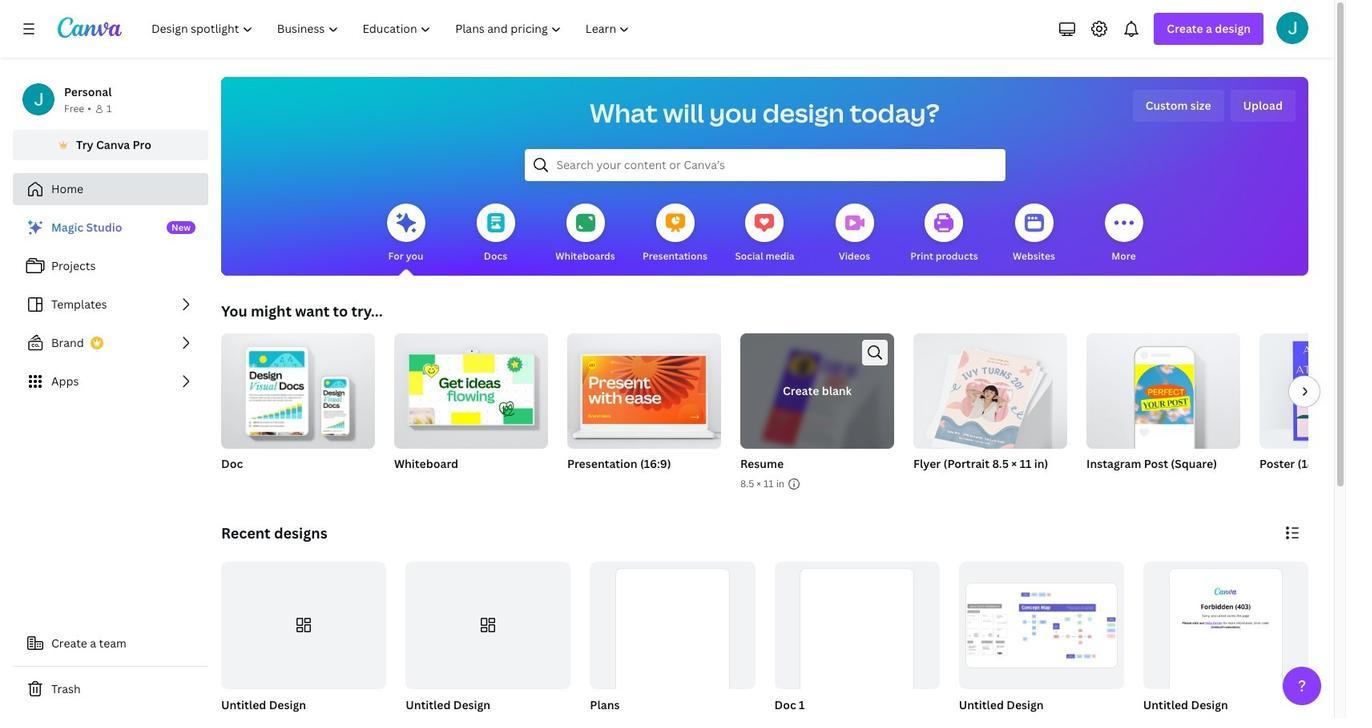 Task type: vqa. For each thing, say whether or not it's contained in the screenshot.
Canva Assistant image
no



Task type: locate. For each thing, give the bounding box(es) containing it.
list
[[13, 212, 208, 398]]

top level navigation element
[[141, 13, 644, 45]]

None search field
[[525, 149, 1006, 181]]

group
[[221, 327, 375, 492], [221, 327, 375, 449], [394, 327, 548, 492], [394, 327, 548, 449], [568, 327, 722, 492], [568, 327, 722, 449], [914, 327, 1068, 492], [914, 327, 1068, 454], [1087, 327, 1241, 492], [1087, 327, 1241, 449], [741, 334, 895, 492], [741, 334, 895, 456], [1260, 334, 1347, 492], [1260, 334, 1347, 449], [218, 562, 387, 718], [221, 562, 387, 689], [403, 562, 571, 718], [406, 562, 571, 689], [587, 562, 756, 718], [772, 562, 940, 718], [956, 562, 1125, 718], [959, 562, 1125, 689], [1141, 562, 1309, 718], [1144, 562, 1309, 718]]



Task type: describe. For each thing, give the bounding box(es) containing it.
john smith image
[[1277, 12, 1309, 44]]

Search search field
[[557, 150, 974, 180]]



